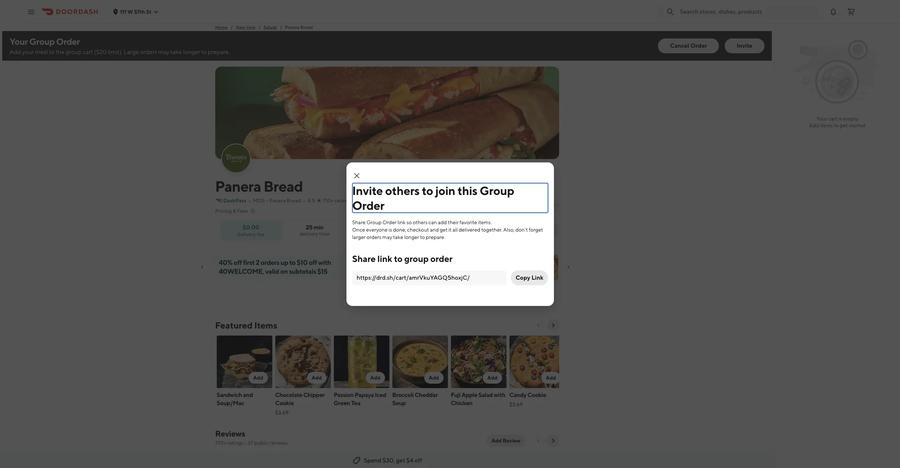 Task type: describe. For each thing, give the bounding box(es) containing it.
next image
[[550, 438, 556, 444]]

40% off first 2 orders up to $10 off with 40welcome, valid on subtotals $15
[[219, 259, 331, 276]]

mds - panera bread
[[253, 198, 301, 204]]

subtotals
[[289, 268, 316, 276]]

add for broccoli cheddar soup
[[429, 375, 439, 381]]

next button of carousel image
[[550, 323, 556, 329]]

together.
[[481, 227, 502, 233]]

57th
[[134, 9, 145, 15]]

• right the mi
[[374, 198, 377, 204]]

($20
[[94, 49, 107, 56]]

panera bread
[[215, 178, 303, 195]]

18
[[535, 230, 540, 236]]

meal
[[35, 49, 48, 56]]

$0.00 delivery fee
[[237, 224, 265, 237]]

get inside your cart is empty add items to get started
[[840, 123, 848, 129]]

sandwich and soup/mac
[[217, 392, 253, 407]]

$30,
[[383, 458, 395, 465]]

reviews
[[215, 430, 245, 439]]

cookie inside candy cookie $3.69
[[528, 392, 546, 399]]

add for fuji apple salad with chicken
[[487, 375, 498, 381]]

delivery 25 min
[[496, 224, 516, 236]]

111
[[120, 9, 126, 15]]

more info button
[[519, 199, 559, 211]]

3 / from the left
[[280, 24, 282, 30]]

new
[[236, 24, 245, 30]]

spend
[[364, 458, 381, 465]]

0 horizontal spatial off
[[234, 259, 242, 267]]

copy
[[516, 274, 530, 282]]

0 vertical spatial panera
[[285, 24, 300, 30]]

1 vertical spatial bread
[[264, 178, 303, 195]]

on
[[280, 268, 288, 276]]

to inside invite others to join this group order
[[422, 184, 433, 198]]

2
[[256, 259, 260, 267]]

saved
[[462, 227, 476, 233]]

$3.69 inside candy cookie $3.69
[[509, 402, 523, 408]]

pricing & fees
[[215, 208, 248, 214]]

tea
[[351, 400, 360, 407]]

soup/mac
[[217, 400, 244, 407]]

started
[[849, 123, 866, 129]]

home
[[215, 24, 228, 30]]

iced
[[375, 392, 386, 399]]

featured items
[[215, 321, 277, 331]]

favorite
[[460, 220, 477, 226]]

york
[[246, 24, 256, 30]]

empty
[[843, 116, 858, 122]]

0.3
[[358, 198, 365, 204]]

min for delivery
[[505, 230, 512, 236]]

chocolate
[[275, 392, 302, 399]]

large
[[124, 49, 139, 56]]

add for sandwich and soup/mac
[[253, 375, 263, 381]]

everyone
[[366, 227, 388, 233]]

the
[[56, 49, 65, 56]]

1 vertical spatial panera
[[215, 178, 261, 195]]

add inside your group order add your meal to the group cart ($20 limit). large orders may take longer to prepare.
[[10, 49, 21, 56]]

cancel
[[670, 42, 690, 49]]

$15
[[317, 268, 328, 276]]

710+ ratings •
[[323, 198, 355, 204]]

fees
[[237, 208, 248, 214]]

add for passion papaya iced green tea
[[370, 375, 380, 381]]

broccoli cheddar soup image
[[392, 336, 448, 389]]

others inside 'share group order link so others can add their favorite items. once everyone is done, checkout and get it all delivered together. also, don't forget larger orders may take longer to prepare.'
[[413, 220, 428, 226]]

salads link
[[264, 24, 277, 31]]

broccoli
[[392, 392, 414, 399]]

pricing
[[215, 208, 232, 214]]

cheddar
[[415, 392, 438, 399]]

larger
[[352, 234, 366, 240]]

$4
[[406, 458, 414, 465]]

invite for invite others to join this group order
[[352, 184, 383, 198]]

order inside your group order add your meal to the group cart ($20 limit). large orders may take longer to prepare.
[[56, 36, 80, 47]]

featured items heading
[[215, 320, 277, 332]]

is inside your cart is empty add items to get started
[[839, 116, 842, 122]]

previous image
[[535, 438, 541, 444]]

add button for passion papaya iced green tea
[[366, 373, 385, 384]]

link inside 'share group order link so others can add their favorite items. once everyone is done, checkout and get it all delivered together. also, don't forget larger orders may take longer to prepare.'
[[398, 220, 406, 226]]

saved button
[[447, 223, 481, 238]]

salad
[[479, 392, 493, 399]]

min inside 25 min delivery time
[[314, 224, 324, 231]]

• inside reviews 710+ ratings • 27 public reviews
[[244, 441, 247, 447]]

candy cookie $3.69
[[509, 392, 546, 408]]

home link
[[215, 24, 228, 31]]

Share link text field
[[357, 274, 502, 282]]

link
[[532, 274, 544, 282]]

delivery inside $0.00 delivery fee
[[237, 231, 256, 237]]

passion
[[334, 392, 354, 399]]

passion papaya iced green tea image
[[334, 336, 389, 389]]

add review button
[[487, 436, 525, 447]]

more info
[[531, 202, 555, 208]]

111 w 57th st button
[[113, 9, 159, 15]]

passion papaya iced green tea
[[334, 392, 386, 407]]

chocolate chipper cookie $3.69
[[275, 392, 325, 416]]

add button for fuji apple salad with chicken
[[483, 373, 502, 384]]

• left the 4.5
[[303, 198, 305, 204]]

add for candy cookie
[[546, 375, 556, 381]]

longer inside 'share group order link so others can add their favorite items. once everyone is done, checkout and get it all delivered together. also, don't forget larger orders may take longer to prepare.'
[[404, 234, 419, 240]]

copy link
[[516, 274, 544, 282]]

all
[[453, 227, 458, 233]]

order inside 'share group order link so others can add their favorite items. once everyone is done, checkout and get it all delivered together. also, don't forget larger orders may take longer to prepare.'
[[383, 220, 397, 226]]

&
[[233, 208, 236, 214]]

public
[[254, 441, 269, 447]]

0.3 mi • $$
[[358, 198, 385, 204]]

fuji apple salad with chicken
[[451, 392, 505, 407]]

niall
[[394, 461, 406, 468]]

so
[[407, 220, 412, 226]]

group inside invite others to join this group order
[[480, 184, 514, 198]]

fuji
[[451, 392, 461, 399]]

pricing & fees button
[[215, 208, 256, 215]]

copy link button
[[511, 271, 548, 286]]

w
[[127, 9, 133, 15]]

spend $30, get $4 off
[[364, 458, 422, 465]]

add for chocolate chipper cookie
[[312, 375, 322, 381]]

add button for broccoli cheddar soup
[[424, 373, 443, 384]]

group for share group order link so others can add their favorite items.
[[367, 220, 382, 226]]

with inside fuji apple salad with chicken
[[494, 392, 505, 399]]

more
[[531, 202, 544, 208]]

orders inside 'share group order link so others can add their favorite items. once everyone is done, checkout and get it all delivered together. also, don't forget larger orders may take longer to prepare.'
[[367, 234, 382, 240]]

25 inside delivery 25 min
[[499, 230, 504, 236]]

cart inside your group order add your meal to the group cart ($20 limit). large orders may take longer to prepare.
[[83, 49, 93, 56]]

can
[[429, 220, 437, 226]]

this
[[458, 184, 478, 198]]

710+ inside reviews 710+ ratings • 27 public reviews
[[215, 441, 226, 447]]

your cart is empty add items to get started
[[809, 116, 866, 129]]

25 inside 25 min delivery time
[[306, 224, 313, 231]]

1 horizontal spatial off
[[309, 259, 317, 267]]

cancel order
[[670, 42, 707, 49]]

group for your group order
[[29, 36, 55, 47]]

it
[[449, 227, 452, 233]]

your for cart
[[817, 116, 827, 122]]

reviews
[[270, 441, 288, 447]]



Task type: vqa. For each thing, say whether or not it's contained in the screenshot.
Green
yes



Task type: locate. For each thing, give the bounding box(es) containing it.
1 horizontal spatial with
[[494, 392, 505, 399]]

/
[[231, 24, 233, 30], [259, 24, 261, 30], [280, 24, 282, 30]]

$3.69
[[509, 402, 523, 408], [275, 410, 289, 416]]

0 vertical spatial is
[[839, 116, 842, 122]]

with
[[318, 259, 331, 267], [494, 392, 505, 399]]

$$
[[379, 198, 385, 204]]

bread right salads
[[301, 24, 313, 30]]

add button up chipper
[[307, 373, 326, 384]]

invite inside invite others to join this group order
[[352, 184, 383, 198]]

40%
[[219, 259, 233, 267]]

• left mds
[[249, 198, 251, 204]]

fuji apple salad with chicken image
[[451, 336, 507, 389]]

previous button of carousel image
[[535, 323, 541, 329]]

order inside invite others to join this group order
[[352, 198, 385, 213]]

and right sandwich
[[243, 392, 253, 399]]

cart
[[83, 49, 93, 56], [828, 116, 838, 122]]

1 share from the top
[[352, 220, 366, 226]]

their
[[448, 220, 459, 226]]

delivery down $0.00
[[237, 231, 256, 237]]

order methods option group
[[487, 223, 559, 238]]

0 vertical spatial orders
[[140, 49, 157, 56]]

1 add button from the left
[[249, 373, 268, 384]]

share inside 'share group order link so others can add their favorite items. once everyone is done, checkout and get it all delivered together. also, don't forget larger orders may take longer to prepare.'
[[352, 220, 366, 226]]

25
[[306, 224, 313, 231], [499, 230, 504, 236]]

select promotional banner element
[[371, 281, 403, 294]]

3 add button from the left
[[366, 373, 385, 384]]

group right "this"
[[480, 184, 514, 198]]

martin
[[407, 461, 425, 468]]

1 horizontal spatial /
[[259, 24, 261, 30]]

invite button
[[725, 39, 765, 53]]

$3.69 down chocolate
[[275, 410, 289, 416]]

get
[[840, 123, 848, 129], [440, 227, 448, 233], [396, 458, 405, 465]]

and
[[430, 227, 439, 233], [243, 392, 253, 399]]

2 horizontal spatial off
[[415, 458, 422, 465]]

link up select promotional banner element
[[378, 254, 392, 264]]

items.
[[478, 220, 492, 226]]

cart left ($20 at the left of page
[[83, 49, 93, 56]]

0 horizontal spatial group
[[66, 49, 82, 56]]

1 vertical spatial and
[[243, 392, 253, 399]]

close invite others to join this group order image
[[352, 171, 361, 180]]

order up the on the top of page
[[56, 36, 80, 47]]

/ right york
[[259, 24, 261, 30]]

get left it
[[440, 227, 448, 233]]

add button up cheddar
[[424, 373, 443, 384]]

1 horizontal spatial delivery
[[299, 231, 318, 237]]

0 vertical spatial with
[[318, 259, 331, 267]]

1 vertical spatial group
[[480, 184, 514, 198]]

2 delivery from the left
[[237, 231, 256, 237]]

link left so
[[398, 220, 406, 226]]

prepare. inside your group order add your meal to the group cart ($20 limit). large orders may take longer to prepare.
[[208, 49, 230, 56]]

apple
[[462, 392, 477, 399]]

share
[[352, 220, 366, 226], [352, 254, 376, 264]]

new york link
[[236, 24, 256, 31]]

1 vertical spatial 710+
[[215, 441, 226, 447]]

share for share link to group order
[[352, 254, 376, 264]]

0 vertical spatial bread
[[301, 24, 313, 30]]

0 horizontal spatial /
[[231, 24, 233, 30]]

0 vertical spatial your
[[10, 36, 28, 47]]

1 vertical spatial take
[[393, 234, 403, 240]]

0 vertical spatial cart
[[83, 49, 93, 56]]

valid
[[265, 268, 279, 276]]

get left $4
[[396, 458, 405, 465]]

group up the "meal"
[[29, 36, 55, 47]]

add inside button
[[492, 438, 502, 444]]

1 vertical spatial longer
[[404, 234, 419, 240]]

1 / from the left
[[231, 24, 233, 30]]

0 horizontal spatial longer
[[183, 49, 200, 56]]

your up items
[[817, 116, 827, 122]]

add button for candy cookie
[[541, 373, 561, 384]]

orders
[[140, 49, 157, 56], [367, 234, 382, 240], [261, 259, 279, 267]]

1 horizontal spatial ratings
[[335, 198, 351, 204]]

niall martin t
[[394, 461, 429, 468]]

ratings left 0.3
[[335, 198, 351, 204]]

0 horizontal spatial 25
[[306, 224, 313, 231]]

1 vertical spatial cart
[[828, 116, 838, 122]]

once
[[352, 227, 365, 233]]

others inside invite others to join this group order
[[385, 184, 420, 198]]

prepare. down home 'link'
[[208, 49, 230, 56]]

bread left the 4.5
[[287, 198, 301, 204]]

your inside your group order add your meal to the group cart ($20 limit). large orders may take longer to prepare.
[[10, 36, 28, 47]]

items
[[254, 321, 277, 331]]

0 vertical spatial and
[[430, 227, 439, 233]]

0 vertical spatial $3.69
[[509, 402, 523, 408]]

1 vertical spatial share
[[352, 254, 376, 264]]

1 horizontal spatial 710+
[[323, 198, 334, 204]]

min inside delivery 25 min
[[505, 230, 512, 236]]

prepare. down "can"
[[426, 234, 445, 240]]

1 horizontal spatial take
[[393, 234, 403, 240]]

invite for invite
[[737, 42, 753, 49]]

1 vertical spatial group
[[404, 254, 429, 264]]

share group order link so others can add their favorite items. once everyone is done, checkout and get it all delivered together. also, don't forget larger orders may take longer to prepare.
[[352, 220, 543, 240]]

$3.69 inside chocolate chipper cookie $3.69
[[275, 410, 289, 416]]

to inside 40% off first 2 orders up to $10 off with 40welcome, valid on subtotals $15
[[289, 259, 296, 267]]

1 vertical spatial $3.69
[[275, 410, 289, 416]]

0 horizontal spatial invite
[[352, 184, 383, 198]]

2 vertical spatial group
[[367, 220, 382, 226]]

and inside sandwich and soup/mac
[[243, 392, 253, 399]]

710+ down "reviews"
[[215, 441, 226, 447]]

1 horizontal spatial group
[[404, 254, 429, 264]]

panera right salads
[[285, 24, 300, 30]]

notification bell image
[[829, 7, 838, 16]]

is
[[839, 116, 842, 122], [389, 227, 392, 233]]

dashpass •
[[223, 198, 251, 204]]

cookie right 'candy' at the bottom right of page
[[528, 392, 546, 399]]

add button up sandwich and soup/mac
[[249, 373, 268, 384]]

reviews link
[[215, 430, 245, 439]]

soup
[[392, 400, 406, 407]]

4.5
[[308, 198, 315, 204]]

1 vertical spatial with
[[494, 392, 505, 399]]

group up share link text field
[[404, 254, 429, 264]]

panera bread image
[[215, 67, 559, 159], [222, 145, 250, 173]]

time
[[319, 231, 330, 237]]

st
[[146, 9, 151, 15]]

1 vertical spatial cookie
[[275, 400, 294, 407]]

mds
[[253, 198, 265, 204]]

longer inside your group order add your meal to the group cart ($20 limit). large orders may take longer to prepare.
[[183, 49, 200, 56]]

bread up mds - panera bread
[[264, 178, 303, 195]]

prepare.
[[208, 49, 230, 56], [426, 234, 445, 240]]

2 add button from the left
[[307, 373, 326, 384]]

add button for chocolate chipper cookie
[[307, 373, 326, 384]]

$3.69 down 'candy' at the bottom right of page
[[509, 402, 523, 408]]

1 horizontal spatial cart
[[828, 116, 838, 122]]

0 horizontal spatial cart
[[83, 49, 93, 56]]

cart inside your cart is empty add items to get started
[[828, 116, 838, 122]]

2 share from the top
[[352, 254, 376, 264]]

sandwich and soup/mac image
[[217, 336, 272, 389]]

with inside 40% off first 2 orders up to $10 off with 40welcome, valid on subtotals $15
[[318, 259, 331, 267]]

get down empty
[[840, 123, 848, 129]]

delivery left time
[[299, 231, 318, 237]]

ratings inside reviews 710+ ratings • 27 public reviews
[[227, 441, 243, 447]]

add button up candy cookie $3.69
[[541, 373, 561, 384]]

1 horizontal spatial min
[[505, 230, 512, 236]]

1 vertical spatial is
[[389, 227, 392, 233]]

order inside button
[[691, 42, 707, 49]]

orders up valid
[[261, 259, 279, 267]]

1 vertical spatial invite
[[352, 184, 383, 198]]

1 horizontal spatial invite
[[737, 42, 753, 49]]

and down "can"
[[430, 227, 439, 233]]

0 horizontal spatial link
[[378, 254, 392, 264]]

orders right large
[[140, 49, 157, 56]]

cart up items
[[828, 116, 838, 122]]

review
[[503, 438, 521, 444]]

0 vertical spatial take
[[170, 49, 182, 56]]

also,
[[503, 227, 515, 233]]

cookie inside chocolate chipper cookie $3.69
[[275, 400, 294, 407]]

featured
[[215, 321, 253, 331]]

0 vertical spatial ratings
[[335, 198, 351, 204]]

2 horizontal spatial min
[[541, 230, 548, 236]]

your
[[22, 49, 34, 56]]

40welcome,
[[219, 268, 264, 276]]

link
[[398, 220, 406, 226], [378, 254, 392, 264]]

home / new york / salads / panera bread
[[215, 24, 313, 30]]

share for share group order link so others can add their favorite items. once everyone is done, checkout and get it all delivered together. also, don't forget larger orders may take longer to prepare.
[[352, 220, 366, 226]]

0 horizontal spatial is
[[389, 227, 392, 233]]

share down "larger"
[[352, 254, 376, 264]]

0 vertical spatial may
[[158, 49, 169, 56]]

dashpass
[[223, 198, 246, 204]]

to inside 'share group order link so others can add their favorite items. once everyone is done, checkout and get it all delivered together. also, don't forget larger orders may take longer to prepare.'
[[420, 234, 425, 240]]

group inside 'share group order link so others can add their favorite items. once everyone is done, checkout and get it all delivered together. also, don't forget larger orders may take longer to prepare.'
[[367, 220, 382, 226]]

sandwich
[[217, 392, 242, 399]]

0 horizontal spatial delivery
[[237, 231, 256, 237]]

your for group
[[10, 36, 28, 47]]

prepare. inside 'share group order link so others can add their favorite items. once everyone is done, checkout and get it all delivered together. also, don't forget larger orders may take longer to prepare.'
[[426, 234, 445, 240]]

1 vertical spatial get
[[440, 227, 448, 233]]

• left 0.3
[[353, 198, 355, 204]]

candy cookie image
[[509, 336, 565, 389]]

add inside your cart is empty add items to get started
[[809, 123, 819, 129]]

order right cancel
[[691, 42, 707, 49]]

order up 'done,'
[[383, 220, 397, 226]]

your group order add your meal to the group cart ($20 limit). large orders may take longer to prepare.
[[10, 36, 230, 56]]

salads
[[264, 24, 277, 30]]

2 vertical spatial orders
[[261, 259, 279, 267]]

add button up salad
[[483, 373, 502, 384]]

green
[[334, 400, 350, 407]]

$10
[[297, 259, 308, 267]]

0 horizontal spatial 710+
[[215, 441, 226, 447]]

1 horizontal spatial get
[[440, 227, 448, 233]]

1 horizontal spatial prepare.
[[426, 234, 445, 240]]

min inside the pickup 18 min
[[541, 230, 548, 236]]

1 horizontal spatial may
[[383, 234, 392, 240]]

group up everyone
[[367, 220, 382, 226]]

to
[[49, 49, 55, 56], [201, 49, 207, 56], [834, 123, 839, 129], [422, 184, 433, 198], [420, 234, 425, 240], [394, 254, 403, 264], [289, 259, 296, 267]]

candy
[[509, 392, 527, 399]]

group inside your group order add your meal to the group cart ($20 limit). large orders may take longer to prepare.
[[66, 49, 82, 56]]

ratings down "reviews"
[[227, 441, 243, 447]]

2 horizontal spatial group
[[480, 184, 514, 198]]

open menu image
[[27, 7, 36, 16]]

others up checkout
[[413, 220, 428, 226]]

0 horizontal spatial group
[[29, 36, 55, 47]]

may down everyone
[[383, 234, 392, 240]]

may inside 'share group order link so others can add their favorite items. once everyone is done, checkout and get it all delivered together. also, don't forget larger orders may take longer to prepare.'
[[383, 234, 392, 240]]

1 vertical spatial ratings
[[227, 441, 243, 447]]

0 items, open order cart image
[[847, 7, 856, 16]]

$0.00
[[243, 224, 259, 231]]

may inside your group order add your meal to the group cart ($20 limit). large orders may take longer to prepare.
[[158, 49, 169, 56]]

others
[[385, 184, 420, 198], [413, 220, 428, 226]]

0 vertical spatial prepare.
[[208, 49, 230, 56]]

0 vertical spatial link
[[398, 220, 406, 226]]

limit).
[[108, 49, 123, 56]]

to inside your cart is empty add items to get started
[[834, 123, 839, 129]]

1 vertical spatial your
[[817, 116, 827, 122]]

1 horizontal spatial orders
[[261, 259, 279, 267]]

orders inside 40% off first 2 orders up to $10 off with 40welcome, valid on subtotals $15
[[261, 259, 279, 267]]

min left 'don't'
[[505, 230, 512, 236]]

add button for sandwich and soup/mac
[[249, 373, 268, 384]]

checkout
[[407, 227, 429, 233]]

with up the $15
[[318, 259, 331, 267]]

1 vertical spatial prepare.
[[426, 234, 445, 240]]

invite
[[737, 42, 753, 49], [352, 184, 383, 198]]

0 horizontal spatial take
[[170, 49, 182, 56]]

2 vertical spatial panera
[[269, 198, 286, 204]]

1 vertical spatial link
[[378, 254, 392, 264]]

your up your at left
[[10, 36, 28, 47]]

min right 18 at the right of page
[[541, 230, 548, 236]]

chocolate chipper cookie image
[[275, 336, 331, 389]]

is inside 'share group order link so others can add their favorite items. once everyone is done, checkout and get it all delivered together. also, don't forget larger orders may take longer to prepare.'
[[389, 227, 392, 233]]

delivered
[[459, 227, 480, 233]]

0 vertical spatial group
[[66, 49, 82, 56]]

0 vertical spatial share
[[352, 220, 366, 226]]

group inside your group order add your meal to the group cart ($20 limit). large orders may take longer to prepare.
[[29, 36, 55, 47]]

0 vertical spatial cookie
[[528, 392, 546, 399]]

share link to group order
[[352, 254, 453, 264]]

may right large
[[158, 49, 169, 56]]

papaya
[[355, 392, 374, 399]]

is left empty
[[839, 116, 842, 122]]

add button up iced at the left
[[366, 373, 385, 384]]

0 horizontal spatial get
[[396, 458, 405, 465]]

1 horizontal spatial and
[[430, 227, 439, 233]]

0 vertical spatial longer
[[183, 49, 200, 56]]

710+ right the 4.5
[[323, 198, 334, 204]]

delivery inside 25 min delivery time
[[299, 231, 318, 237]]

1 horizontal spatial your
[[817, 116, 827, 122]]

done,
[[393, 227, 406, 233]]

0 horizontal spatial cookie
[[275, 400, 294, 407]]

0 vertical spatial invite
[[737, 42, 753, 49]]

chipper
[[303, 392, 325, 399]]

group right the on the top of page
[[66, 49, 82, 56]]

1 horizontal spatial cookie
[[528, 392, 546, 399]]

/ left new
[[231, 24, 233, 30]]

min for pickup
[[541, 230, 548, 236]]

n
[[382, 461, 387, 469]]

cookie
[[528, 392, 546, 399], [275, 400, 294, 407]]

off right '$10'
[[309, 259, 317, 267]]

• left 27
[[244, 441, 247, 447]]

is left 'done,'
[[389, 227, 392, 233]]

0 horizontal spatial min
[[314, 224, 324, 231]]

take inside 'share group order link so others can add their favorite items. once everyone is done, checkout and get it all delivered together. also, don't forget larger orders may take longer to prepare.'
[[393, 234, 403, 240]]

your inside your cart is empty add items to get started
[[817, 116, 827, 122]]

off up 40welcome,
[[234, 259, 242, 267]]

111 w 57th st
[[120, 9, 151, 15]]

don't
[[516, 227, 528, 233]]

invite inside invite button
[[737, 42, 753, 49]]

2 horizontal spatial get
[[840, 123, 848, 129]]

5 add button from the left
[[483, 373, 502, 384]]

ratings
[[335, 198, 351, 204], [227, 441, 243, 447]]

with right salad
[[494, 392, 505, 399]]

None radio
[[487, 223, 525, 238], [520, 223, 559, 238], [487, 223, 525, 238], [520, 223, 559, 238]]

1 delivery from the left
[[299, 231, 318, 237]]

0 vertical spatial group
[[29, 36, 55, 47]]

0 horizontal spatial your
[[10, 36, 28, 47]]

0 vertical spatial 710+
[[323, 198, 334, 204]]

1 horizontal spatial group
[[367, 220, 382, 226]]

6 add button from the left
[[541, 373, 561, 384]]

0 horizontal spatial orders
[[140, 49, 157, 56]]

and inside 'share group order link so others can add their favorite items. once everyone is done, checkout and get it all delivered together. also, don't forget larger orders may take longer to prepare.'
[[430, 227, 439, 233]]

2 / from the left
[[259, 24, 261, 30]]

share up once
[[352, 220, 366, 226]]

0 vertical spatial get
[[840, 123, 848, 129]]

1 horizontal spatial is
[[839, 116, 842, 122]]

panera right - at the top of the page
[[269, 198, 286, 204]]

0 vertical spatial others
[[385, 184, 420, 198]]

delivery
[[496, 224, 516, 230]]

order up everyone
[[352, 198, 385, 213]]

take inside your group order add your meal to the group cart ($20 limit). large orders may take longer to prepare.
[[170, 49, 182, 56]]

-
[[266, 198, 268, 204]]

0 horizontal spatial prepare.
[[208, 49, 230, 56]]

0 horizontal spatial may
[[158, 49, 169, 56]]

1 horizontal spatial link
[[398, 220, 406, 226]]

1 vertical spatial orders
[[367, 234, 382, 240]]

0 horizontal spatial and
[[243, 392, 253, 399]]

chicken
[[451, 400, 473, 407]]

1 horizontal spatial $3.69
[[509, 402, 523, 408]]

your
[[10, 36, 28, 47], [817, 116, 827, 122]]

2 vertical spatial bread
[[287, 198, 301, 204]]

2 vertical spatial get
[[396, 458, 405, 465]]

1 horizontal spatial 25
[[499, 230, 504, 236]]

add
[[438, 220, 447, 226]]

bread
[[301, 24, 313, 30], [264, 178, 303, 195], [287, 198, 301, 204]]

get inside 'share group order link so others can add their favorite items. once everyone is done, checkout and get it all delivered together. also, don't forget larger orders may take longer to prepare.'
[[440, 227, 448, 233]]

panera up dashpass •
[[215, 178, 261, 195]]

min down the 4.5
[[314, 224, 324, 231]]

4 add button from the left
[[424, 373, 443, 384]]

/ right salads
[[280, 24, 282, 30]]

2 horizontal spatial /
[[280, 24, 282, 30]]

orders down everyone
[[367, 234, 382, 240]]

others up so
[[385, 184, 420, 198]]

cookie down chocolate
[[275, 400, 294, 407]]

orders inside your group order add your meal to the group cart ($20 limit). large orders may take longer to prepare.
[[140, 49, 157, 56]]

delivery
[[299, 231, 318, 237], [237, 231, 256, 237]]

1 vertical spatial others
[[413, 220, 428, 226]]

off right $4
[[415, 458, 422, 465]]

1 vertical spatial may
[[383, 234, 392, 240]]



